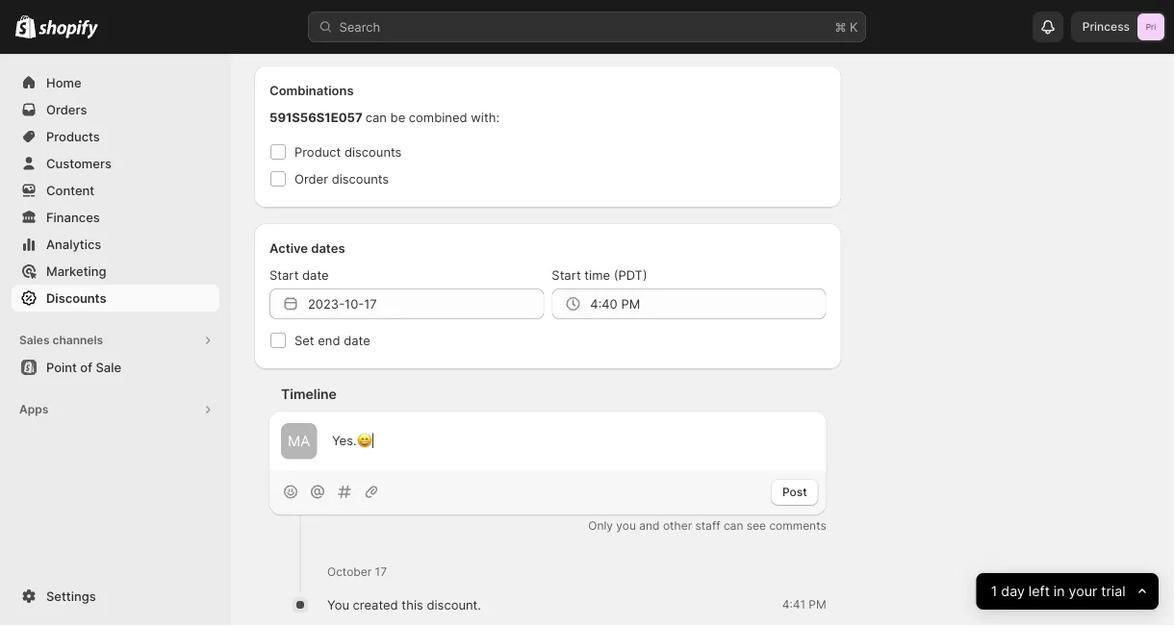 Task type: locate. For each thing, give the bounding box(es) containing it.
you
[[617, 519, 636, 533]]

start left "time"
[[552, 268, 581, 283]]

products
[[46, 129, 100, 144]]

can left be
[[366, 110, 387, 125]]

limit to one use per customer
[[295, 13, 471, 28]]

end
[[318, 333, 340, 348]]

1 day left in your trial button
[[977, 574, 1159, 610]]

you created this discount.
[[327, 598, 481, 613]]

with:
[[471, 110, 500, 125]]

(pdt)
[[614, 268, 648, 283]]

shopify image
[[15, 15, 36, 38], [39, 20, 98, 39]]

1 vertical spatial can
[[724, 519, 744, 533]]

1 horizontal spatial start
[[552, 268, 581, 283]]

sales
[[19, 334, 50, 348]]

analytics
[[46, 237, 101, 252]]

set
[[295, 333, 314, 348]]

be
[[390, 110, 406, 125]]

your
[[1069, 584, 1098, 600]]

sale
[[96, 360, 121, 375]]

finances
[[46, 210, 100, 225]]

see
[[747, 519, 766, 533]]

customer
[[415, 13, 471, 28]]

0 horizontal spatial start
[[270, 268, 299, 283]]

date right "end"
[[344, 333, 370, 348]]

limit
[[295, 13, 323, 28]]

discounts down 591s56s1e057 can be combined with:
[[345, 144, 402, 159]]

k
[[850, 19, 858, 34]]

can left the see
[[724, 519, 744, 533]]

Start time (PDT) text field
[[591, 289, 827, 320]]

order
[[295, 171, 328, 186]]

Leave a comment... text field
[[329, 432, 815, 451]]

active dates
[[270, 241, 345, 256]]

discounts down product discounts
[[332, 171, 389, 186]]

home link
[[12, 69, 220, 96]]

avatar with initials m a image
[[281, 424, 317, 460]]

1 vertical spatial date
[[344, 333, 370, 348]]

date down active dates
[[302, 268, 329, 283]]

post button
[[771, 479, 819, 506]]

591s56s1e057 can be combined with:
[[270, 110, 500, 125]]

1 start from the left
[[270, 268, 299, 283]]

0 horizontal spatial date
[[302, 268, 329, 283]]

dates
[[311, 241, 345, 256]]

one
[[342, 13, 364, 28]]

0 vertical spatial discounts
[[345, 144, 402, 159]]

to
[[327, 13, 339, 28]]

Start date text field
[[308, 289, 544, 320]]

only
[[589, 519, 613, 533]]

product discounts
[[295, 144, 402, 159]]

1 horizontal spatial shopify image
[[39, 20, 98, 39]]

yes.😄
[[329, 434, 373, 449]]

combinations
[[270, 83, 354, 98]]

1 vertical spatial discounts
[[332, 171, 389, 186]]

customers link
[[12, 150, 220, 177]]

0 vertical spatial date
[[302, 268, 329, 283]]

start date
[[270, 268, 329, 283]]

discount.
[[427, 598, 481, 613]]

0 horizontal spatial shopify image
[[15, 15, 36, 38]]

settings
[[46, 589, 96, 604]]

use
[[368, 13, 389, 28]]

discounts link
[[12, 285, 220, 312]]

point of sale button
[[0, 354, 231, 381]]

0 horizontal spatial can
[[366, 110, 387, 125]]

can
[[366, 110, 387, 125], [724, 519, 744, 533]]

marketing link
[[12, 258, 220, 285]]

start
[[270, 268, 299, 283], [552, 268, 581, 283]]

point of sale
[[46, 360, 121, 375]]

staff
[[696, 519, 721, 533]]

in
[[1054, 584, 1066, 600]]

discounts
[[345, 144, 402, 159], [332, 171, 389, 186]]

only you and other staff can see comments
[[589, 519, 827, 533]]

sales channels
[[19, 334, 103, 348]]

date
[[302, 268, 329, 283], [344, 333, 370, 348]]

orders link
[[12, 96, 220, 123]]

this
[[402, 598, 423, 613]]

2 start from the left
[[552, 268, 581, 283]]

finances link
[[12, 204, 220, 231]]

start down active
[[270, 268, 299, 283]]

combined
[[409, 110, 468, 125]]



Task type: describe. For each thing, give the bounding box(es) containing it.
4:41 pm
[[783, 598, 827, 612]]

content link
[[12, 177, 220, 204]]

apps
[[19, 403, 48, 417]]

1 horizontal spatial date
[[344, 333, 370, 348]]

1 day left in your trial
[[992, 584, 1126, 600]]

4:41
[[783, 598, 806, 612]]

sales channels button
[[12, 327, 220, 354]]

pm
[[809, 598, 827, 612]]

post
[[783, 486, 807, 500]]

per
[[392, 13, 412, 28]]

customers
[[46, 156, 112, 171]]

time
[[585, 268, 610, 283]]

⌘
[[835, 19, 847, 34]]

start time (pdt)
[[552, 268, 648, 283]]

home
[[46, 75, 81, 90]]

discounts for order discounts
[[332, 171, 389, 186]]

princess image
[[1138, 13, 1165, 40]]

591s56s1e057
[[270, 110, 363, 125]]

discounts for product discounts
[[345, 144, 402, 159]]

start for start time (pdt)
[[552, 268, 581, 283]]

marketing
[[46, 264, 106, 279]]

comments
[[770, 519, 827, 533]]

start for start date
[[270, 268, 299, 283]]

active
[[270, 241, 308, 256]]

created
[[353, 598, 398, 613]]

order discounts
[[295, 171, 389, 186]]

settings link
[[12, 583, 220, 610]]

princess
[[1083, 20, 1130, 34]]

day
[[1002, 584, 1025, 600]]

timeline
[[281, 387, 337, 403]]

product
[[295, 144, 341, 159]]

left
[[1029, 584, 1050, 600]]

content
[[46, 183, 95, 198]]

trial
[[1102, 584, 1126, 600]]

of
[[80, 360, 92, 375]]

october 17
[[327, 565, 387, 579]]

search
[[339, 19, 381, 34]]

point
[[46, 360, 77, 375]]

other
[[663, 519, 692, 533]]

you
[[327, 598, 349, 613]]

1 horizontal spatial can
[[724, 519, 744, 533]]

october
[[327, 565, 372, 579]]

⌘ k
[[835, 19, 858, 34]]

17
[[375, 565, 387, 579]]

set end date
[[295, 333, 370, 348]]

0 vertical spatial can
[[366, 110, 387, 125]]

apps button
[[12, 397, 220, 424]]

channels
[[52, 334, 103, 348]]

1
[[992, 584, 998, 600]]

orders
[[46, 102, 87, 117]]

analytics link
[[12, 231, 220, 258]]

products link
[[12, 123, 220, 150]]

discounts
[[46, 291, 106, 306]]

point of sale link
[[12, 354, 220, 381]]

and
[[640, 519, 660, 533]]



Task type: vqa. For each thing, say whether or not it's contained in the screenshot.
the ID to the left
no



